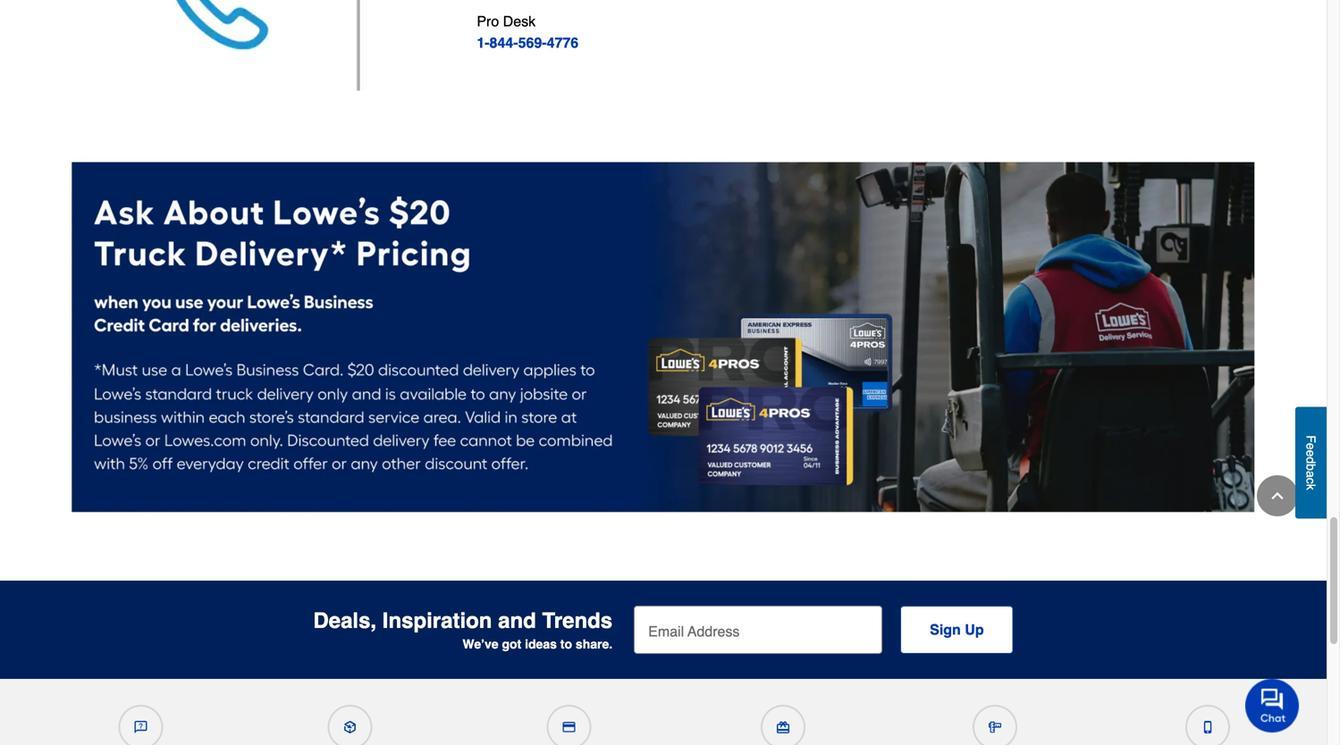 Task type: vqa. For each thing, say whether or not it's contained in the screenshot.
second the e from the bottom
yes



Task type: locate. For each thing, give the bounding box(es) containing it.
1-844-569-4776 link
[[477, 34, 579, 51]]

f e e d b a c k
[[1304, 436, 1319, 491]]

e up d
[[1304, 443, 1319, 450]]

k
[[1304, 484, 1319, 491]]

pro
[[477, 13, 499, 30]]

inspiration
[[383, 609, 492, 634]]

scroll to top element
[[1257, 476, 1299, 517]]

a
[[1304, 471, 1319, 478]]

1-
[[477, 34, 490, 51]]

share.
[[576, 637, 613, 652]]

pickup image
[[344, 722, 356, 734]]

ideas
[[525, 637, 557, 652]]

f e e d b a c k button
[[1296, 407, 1327, 519]]

2 e from the top
[[1304, 450, 1319, 457]]

a telephone handset icon. image
[[75, 0, 448, 91]]

e up b
[[1304, 450, 1319, 457]]

pro desk 1-844-569-4776
[[477, 13, 579, 51]]

844-
[[490, 34, 518, 51]]

credit card image
[[563, 722, 575, 734]]

1 e from the top
[[1304, 443, 1319, 450]]

b
[[1304, 464, 1319, 471]]

gift card image
[[777, 722, 789, 734]]

d
[[1304, 457, 1319, 464]]

e
[[1304, 443, 1319, 450], [1304, 450, 1319, 457]]

sign up button
[[901, 606, 1014, 655]]

ask about lowe's $20 truck delivery when you use your lowe's business credit card for deliveries. image
[[72, 162, 1256, 513]]

chat invite button image
[[1246, 679, 1300, 733]]

we've
[[463, 637, 499, 652]]



Task type: describe. For each thing, give the bounding box(es) containing it.
sign up
[[930, 622, 984, 639]]

and
[[498, 609, 536, 634]]

sign up form
[[634, 606, 1014, 655]]

to
[[561, 637, 572, 652]]

4776
[[547, 34, 579, 51]]

got
[[502, 637, 522, 652]]

sign
[[930, 622, 961, 639]]

desk
[[503, 13, 536, 30]]

customer care image
[[134, 722, 147, 734]]

deals, inspiration and trends we've got ideas to share.
[[313, 609, 613, 652]]

Email Address email field
[[634, 606, 883, 655]]

deals,
[[313, 609, 377, 634]]

569-
[[518, 34, 547, 51]]

dimensions image
[[989, 722, 1001, 734]]

chevron up image
[[1269, 487, 1287, 505]]

f
[[1304, 436, 1319, 443]]

mobile image
[[1202, 722, 1215, 734]]

c
[[1304, 478, 1319, 484]]

up
[[965, 622, 984, 639]]

trends
[[542, 609, 613, 634]]



